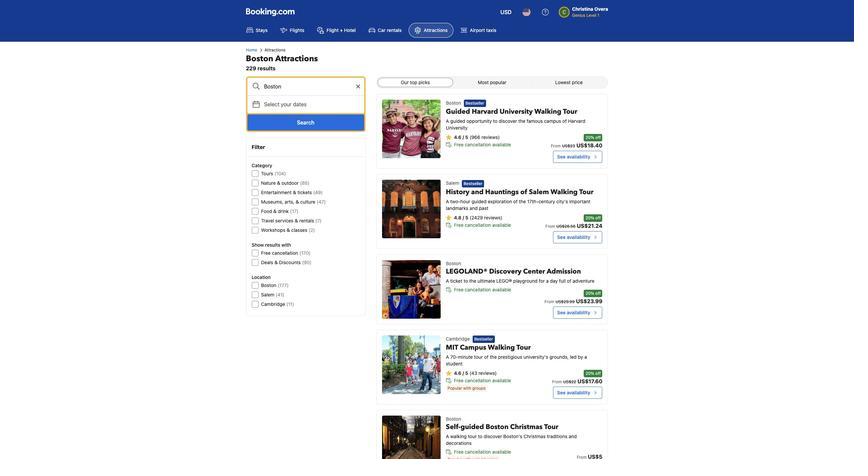Task type: locate. For each thing, give the bounding box(es) containing it.
of inside boston legoland® discovery center admission a ticket to the ultimate lego® playground for a day full of adventure
[[567, 278, 572, 284]]

museums, arts, & culture (47)
[[261, 199, 326, 205]]

mit campus walking tour a 70-minute tour of the prestigious university's grounds, led by a student
[[446, 343, 587, 367]]

20% off from us$29.99 us$23.99
[[545, 291, 603, 304]]

3 5 from the top
[[466, 371, 469, 376]]

2 vertical spatial bestseller
[[475, 337, 493, 342]]

select your dates
[[264, 101, 307, 107]]

2 vertical spatial to
[[478, 434, 483, 440]]

see for center
[[558, 310, 566, 316]]

usd button
[[497, 4, 516, 20]]

off up us$17.60
[[596, 371, 601, 376]]

boston inside boston attractions 229 results
[[246, 53, 273, 64]]

0 vertical spatial with
[[282, 242, 291, 248]]

0 vertical spatial harvard
[[472, 107, 498, 116]]

boston down the home
[[246, 53, 273, 64]]

Where are you going? search field
[[247, 78, 364, 95]]

0 vertical spatial and
[[471, 188, 484, 197]]

see for of
[[558, 234, 566, 240]]

3 available from the top
[[493, 287, 511, 293]]

bestseller
[[466, 101, 485, 106], [464, 181, 483, 186], [475, 337, 493, 342]]

cancellation up groups
[[465, 378, 491, 384]]

cambridge down salem (41)
[[261, 301, 285, 307]]

playground
[[514, 278, 538, 284]]

2 20% from the top
[[586, 215, 595, 221]]

from left us$23
[[551, 144, 561, 149]]

traditions
[[547, 434, 568, 440]]

off up us$18.40
[[596, 135, 601, 140]]

free down decorations
[[454, 449, 464, 455]]

20% up us$18.40
[[586, 135, 595, 140]]

bestseller up opportunity
[[466, 101, 485, 106]]

christmas
[[511, 423, 543, 432], [524, 434, 546, 440]]

2 4.6 from the top
[[454, 371, 462, 376]]

see availability down us$23
[[558, 154, 591, 160]]

1 vertical spatial reviews)
[[484, 215, 503, 221]]

0 vertical spatial cambridge
[[261, 301, 285, 307]]

3 availability from the top
[[567, 310, 591, 316]]

off inside 20% off from us$26.56 us$21.24
[[596, 215, 601, 221]]

0 horizontal spatial to
[[464, 278, 468, 284]]

us$22
[[564, 380, 577, 385]]

to inside boston self-guided boston christmas tour a walking tour to discover boston's christmas traditions and decorations
[[478, 434, 483, 440]]

reviews) down past
[[484, 215, 503, 221]]

with left groups
[[464, 386, 472, 391]]

3 see availability from the top
[[558, 310, 591, 316]]

reviews) right (966
[[482, 135, 500, 140]]

discover inside boston self-guided boston christmas tour a walking tour to discover boston's christmas traditions and decorations
[[484, 434, 502, 440]]

the left the famous at the right top of page
[[519, 118, 526, 124]]

available down 4.6 / 5 (966 reviews)
[[493, 142, 511, 148]]

2 off from the top
[[596, 215, 601, 221]]

1 horizontal spatial cambridge
[[446, 336, 470, 342]]

a left ticket
[[446, 278, 449, 284]]

5 free cancellation available from the top
[[454, 449, 511, 455]]

0 horizontal spatial university
[[446, 125, 468, 131]]

boston for self-
[[446, 416, 461, 422]]

(17)
[[290, 209, 299, 214]]

2 vertical spatial and
[[569, 434, 577, 440]]

from for of
[[546, 224, 555, 229]]

20% inside 20% off from us$29.99 us$23.99
[[586, 291, 595, 296]]

our top picks
[[401, 80, 430, 85]]

to right opportunity
[[493, 118, 498, 124]]

cambridge up mit
[[446, 336, 470, 342]]

4 available from the top
[[493, 378, 511, 384]]

4 off from the top
[[596, 371, 601, 376]]

cambridge for cambridge (11)
[[261, 301, 285, 307]]

1 off from the top
[[596, 135, 601, 140]]

2 vertical spatial reviews)
[[479, 371, 497, 376]]

1 vertical spatial to
[[464, 278, 468, 284]]

2 vertical spatial walking
[[488, 343, 515, 352]]

20% inside 20% off from us$26.56 us$21.24
[[586, 215, 595, 221]]

1 vertical spatial guided
[[472, 199, 487, 204]]

availability down us$22
[[567, 390, 591, 396]]

a inside boston legoland® discovery center admission a ticket to the ultimate lego® playground for a day full of adventure
[[446, 278, 449, 284]]

reviews) for university
[[482, 135, 500, 140]]

available down prestigious
[[493, 378, 511, 384]]

rentals inside "link"
[[387, 27, 402, 33]]

5 left (43
[[466, 371, 469, 376]]

genius
[[573, 13, 586, 18]]

1 vertical spatial harvard
[[568, 118, 586, 124]]

the left 17th-
[[519, 199, 526, 204]]

availability down 20% off from us$26.56 us$21.24
[[567, 234, 591, 240]]

discover left the famous at the right top of page
[[499, 118, 517, 124]]

5 for and
[[466, 215, 469, 221]]

guided down the guided
[[451, 118, 466, 124]]

workshops
[[261, 227, 286, 233]]

tour inside boston self-guided boston christmas tour a walking tour to discover boston's christmas traditions and decorations
[[544, 423, 559, 432]]

0 horizontal spatial rentals
[[299, 218, 314, 224]]

bestseller up campus
[[475, 337, 493, 342]]

boston (177)
[[261, 283, 289, 288]]

salem down boston (177)
[[261, 292, 275, 298]]

a down the guided
[[446, 118, 449, 124]]

see down us$26.56 in the top of the page
[[558, 234, 566, 240]]

1 vertical spatial 5
[[466, 215, 469, 221]]

a inside mit campus walking tour a 70-minute tour of the prestigious university's grounds, led by a student
[[585, 354, 587, 360]]

category
[[252, 163, 272, 168]]

1 horizontal spatial to
[[478, 434, 483, 440]]

see availability for legoland® discovery center admission
[[558, 310, 591, 316]]

guided inside history and hauntings of salem walking tour a two-hour guided exploration of the 17th-century city's important landmarks and past
[[472, 199, 487, 204]]

& for tickets
[[293, 190, 296, 195]]

important
[[570, 199, 591, 204]]

full
[[559, 278, 566, 284]]

0 vertical spatial walking
[[535, 107, 562, 116]]

1 vertical spatial attractions
[[265, 47, 286, 53]]

bestseller for and
[[464, 181, 483, 186]]

1 4.6 from the top
[[454, 135, 462, 140]]

to down legoland®
[[464, 278, 468, 284]]

1 vertical spatial walking
[[551, 188, 578, 197]]

available for walking
[[493, 378, 511, 384]]

free cancellation available down the 4.8 / 5 (2429 reviews)
[[454, 222, 511, 228]]

& for discounts
[[275, 260, 278, 265]]

of inside mit campus walking tour a 70-minute tour of the prestigious university's grounds, led by a student
[[484, 354, 489, 360]]

off
[[596, 135, 601, 140], [596, 215, 601, 221], [596, 291, 601, 296], [596, 371, 601, 376]]

5 left (966
[[466, 135, 469, 140]]

1 see from the top
[[558, 154, 566, 160]]

a inside boston self-guided boston christmas tour a walking tour to discover boston's christmas traditions and decorations
[[446, 434, 449, 440]]

from inside 20% off from us$26.56 us$21.24
[[546, 224, 555, 229]]

3 off from the top
[[596, 291, 601, 296]]

2 see availability from the top
[[558, 234, 591, 240]]

a inside boston legoland® discovery center admission a ticket to the ultimate lego® playground for a day full of adventure
[[546, 278, 549, 284]]

us$23.99
[[576, 298, 603, 304]]

famous
[[527, 118, 543, 124]]

and up '(2429'
[[470, 205, 478, 211]]

20% for history and hauntings of salem walking tour
[[586, 215, 595, 221]]

off inside 20% off from us$29.99 us$23.99
[[596, 291, 601, 296]]

0 vertical spatial /
[[463, 135, 464, 140]]

flight + hotel
[[327, 27, 356, 33]]

0 vertical spatial university
[[500, 107, 533, 116]]

0 vertical spatial salem
[[446, 180, 460, 186]]

tour down the lowest price
[[563, 107, 578, 116]]

a inside guided harvard university walking tour a guided opportunity to discover the famous campus of harvard university
[[446, 118, 449, 124]]

popular
[[448, 386, 462, 391]]

see availability down us$26.56 in the top of the page
[[558, 234, 591, 240]]

reviews) for hauntings
[[484, 215, 503, 221]]

from left us$26.56 in the top of the page
[[546, 224, 555, 229]]

of right campus
[[563, 118, 567, 124]]

5 for harvard
[[466, 135, 469, 140]]

see for walking
[[558, 154, 566, 160]]

5 a from the top
[[446, 434, 449, 440]]

4 a from the top
[[446, 354, 449, 360]]

3 see from the top
[[558, 310, 566, 316]]

4 see availability from the top
[[558, 390, 591, 396]]

from for tour
[[553, 380, 562, 385]]

1 5 from the top
[[466, 135, 469, 140]]

show
[[252, 242, 264, 248]]

dates
[[293, 101, 307, 107]]

2 free cancellation available from the top
[[454, 222, 511, 228]]

of down campus
[[484, 354, 489, 360]]

1 vertical spatial a
[[585, 354, 587, 360]]

lowest
[[556, 80, 571, 85]]

20% up us$17.60
[[586, 371, 595, 376]]

results
[[258, 65, 276, 71], [265, 242, 280, 248]]

2 vertical spatial 5
[[466, 371, 469, 376]]

see down us$29.99
[[558, 310, 566, 316]]

and right traditions
[[569, 434, 577, 440]]

from inside 20% off from us$23 us$18.40
[[551, 144, 561, 149]]

1 horizontal spatial with
[[464, 386, 472, 391]]

1 available from the top
[[493, 142, 511, 148]]

guided up walking
[[461, 423, 484, 432]]

available down 'boston's'
[[493, 449, 511, 455]]

2 5 from the top
[[466, 215, 469, 221]]

self-guided boston christmas tour image
[[382, 416, 441, 459]]

center
[[524, 267, 545, 276]]

boston up "self-"
[[446, 416, 461, 422]]

0 horizontal spatial harvard
[[472, 107, 498, 116]]

1 horizontal spatial a
[[585, 354, 587, 360]]

discover inside guided harvard university walking tour a guided opportunity to discover the famous campus of harvard university
[[499, 118, 517, 124]]

booking.com image
[[246, 8, 295, 16]]

0 vertical spatial to
[[493, 118, 498, 124]]

2 horizontal spatial to
[[493, 118, 498, 124]]

0 horizontal spatial cambridge
[[261, 301, 285, 307]]

free cancellation available for harvard
[[454, 142, 511, 148]]

home
[[246, 47, 257, 53]]

4 availability from the top
[[567, 390, 591, 396]]

from left us$29.99
[[545, 299, 555, 304]]

1 vertical spatial results
[[265, 242, 280, 248]]

harvard up 20% off from us$23 us$18.40
[[568, 118, 586, 124]]

see availability down us$29.99
[[558, 310, 591, 316]]

1 see availability from the top
[[558, 154, 591, 160]]

0 vertical spatial 4.6
[[454, 135, 462, 140]]

0 horizontal spatial a
[[546, 278, 549, 284]]

most popular
[[478, 80, 507, 85]]

see availability for history and hauntings of salem walking tour
[[558, 234, 591, 240]]

1 vertical spatial rentals
[[299, 218, 314, 224]]

& left drink
[[273, 209, 277, 214]]

salem up 17th-
[[529, 188, 549, 197]]

christmas right 'boston's'
[[524, 434, 546, 440]]

& up 'museums, arts, & culture (47)'
[[293, 190, 296, 195]]

to inside boston legoland® discovery center admission a ticket to the ultimate lego® playground for a day full of adventure
[[464, 278, 468, 284]]

1 vertical spatial tour
[[468, 434, 477, 440]]

bestseller for campus
[[475, 337, 493, 342]]

entertainment
[[261, 190, 292, 195]]

cambridge
[[261, 301, 285, 307], [446, 336, 470, 342]]

0 vertical spatial results
[[258, 65, 276, 71]]

0 vertical spatial discover
[[499, 118, 517, 124]]

3 free cancellation available from the top
[[454, 287, 511, 293]]

3 a from the top
[[446, 278, 449, 284]]

see for tour
[[558, 390, 566, 396]]

from for walking
[[551, 144, 561, 149]]

walking inside history and hauntings of salem walking tour a two-hour guided exploration of the 17th-century city's important landmarks and past
[[551, 188, 578, 197]]

free cancellation available down 4.6 / 5 (966 reviews)
[[454, 142, 511, 148]]

2 vertical spatial guided
[[461, 423, 484, 432]]

0 vertical spatial a
[[546, 278, 549, 284]]

bestseller up history
[[464, 181, 483, 186]]

tour down campus
[[474, 354, 483, 360]]

1 horizontal spatial salem
[[446, 180, 460, 186]]

see
[[558, 154, 566, 160], [558, 234, 566, 240], [558, 310, 566, 316], [558, 390, 566, 396]]

1 vertical spatial /
[[463, 215, 464, 221]]

food
[[261, 209, 272, 214]]

tour up university's
[[517, 343, 531, 352]]

salem
[[446, 180, 460, 186], [529, 188, 549, 197], [261, 292, 275, 298]]

3 20% from the top
[[586, 291, 595, 296]]

home link
[[246, 47, 257, 53]]

harvard up opportunity
[[472, 107, 498, 116]]

from inside 20% off from us$29.99 us$23.99
[[545, 299, 555, 304]]

availability for legoland® discovery center admission
[[567, 310, 591, 316]]

& down travel services & rentals (7)
[[287, 227, 290, 233]]

salem (41)
[[261, 292, 285, 298]]

1 vertical spatial salem
[[529, 188, 549, 197]]

reviews) right (43
[[479, 371, 497, 376]]

& right 'deals'
[[275, 260, 278, 265]]

boston inside boston legoland® discovery center admission a ticket to the ultimate lego® playground for a day full of adventure
[[446, 261, 461, 266]]

4.6 down student on the bottom right of page
[[454, 371, 462, 376]]

& for classes
[[287, 227, 290, 233]]

of right 'full'
[[567, 278, 572, 284]]

2 horizontal spatial salem
[[529, 188, 549, 197]]

past
[[479, 205, 489, 211]]

(177)
[[278, 283, 289, 288]]

70-
[[451, 354, 458, 360]]

walking up prestigious
[[488, 343, 515, 352]]

0 vertical spatial reviews)
[[482, 135, 500, 140]]

0 vertical spatial 5
[[466, 135, 469, 140]]

stays link
[[241, 23, 274, 38]]

1 vertical spatial christmas
[[524, 434, 546, 440]]

free cancellation (170)
[[261, 250, 311, 256]]

/ right 4.8
[[463, 215, 464, 221]]

20% for legoland® discovery center admission
[[586, 291, 595, 296]]

us$29.99
[[556, 299, 575, 304]]

campus
[[544, 118, 562, 124]]

a inside history and hauntings of salem walking tour a two-hour guided exploration of the 17th-century city's important landmarks and past
[[446, 199, 449, 204]]

1 / from the top
[[463, 135, 464, 140]]

tour up traditions
[[544, 423, 559, 432]]

free cancellation available up groups
[[454, 378, 511, 384]]

tour inside mit campus walking tour a 70-minute tour of the prestigious university's grounds, led by a student
[[474, 354, 483, 360]]

your
[[281, 101, 292, 107]]

salem for salem
[[446, 180, 460, 186]]

available for university
[[493, 142, 511, 148]]

0 vertical spatial bestseller
[[466, 101, 485, 106]]

the inside guided harvard university walking tour a guided opportunity to discover the famous campus of harvard university
[[519, 118, 526, 124]]

day
[[550, 278, 558, 284]]

20% inside 20% off from us$23 us$18.40
[[586, 135, 595, 140]]

from left us$22
[[553, 380, 562, 385]]

0 vertical spatial guided
[[451, 118, 466, 124]]

20%
[[586, 135, 595, 140], [586, 215, 595, 221], [586, 291, 595, 296], [586, 371, 595, 376]]

rentals right car
[[387, 27, 402, 33]]

5 right 4.8
[[466, 215, 469, 221]]

1 availability from the top
[[567, 154, 591, 160]]

the left prestigious
[[490, 354, 497, 360]]

1 20% from the top
[[586, 135, 595, 140]]

walking inside guided harvard university walking tour a guided opportunity to discover the famous campus of harvard university
[[535, 107, 562, 116]]

us$21.24
[[577, 223, 603, 229]]

filter
[[252, 144, 265, 150]]

availability down us$23.99
[[567, 310, 591, 316]]

tour inside boston self-guided boston christmas tour a walking tour to discover boston's christmas traditions and decorations
[[468, 434, 477, 440]]

history
[[446, 188, 470, 197]]

off inside 20% off from us$23 us$18.40
[[596, 135, 601, 140]]

0 horizontal spatial salem
[[261, 292, 275, 298]]

car rentals
[[378, 27, 402, 33]]

a
[[446, 118, 449, 124], [446, 199, 449, 204], [446, 278, 449, 284], [446, 354, 449, 360], [446, 434, 449, 440]]

free cancellation available down decorations
[[454, 449, 511, 455]]

0 vertical spatial rentals
[[387, 27, 402, 33]]

flights link
[[275, 23, 310, 38]]

off up us$23.99
[[596, 291, 601, 296]]

with
[[282, 242, 291, 248], [464, 386, 472, 391]]

1 vertical spatial and
[[470, 205, 478, 211]]

20% off from us$22 us$17.60
[[553, 371, 603, 385]]

2 / from the top
[[463, 215, 464, 221]]

off inside 20% off from us$22 us$17.60
[[596, 371, 601, 376]]

boston attractions 229 results
[[246, 53, 318, 71]]

1 free cancellation available from the top
[[454, 142, 511, 148]]

to
[[493, 118, 498, 124], [464, 278, 468, 284], [478, 434, 483, 440]]

a left walking
[[446, 434, 449, 440]]

1 vertical spatial bestseller
[[464, 181, 483, 186]]

4.6 left (966
[[454, 135, 462, 140]]

workshops & classes (2)
[[261, 227, 315, 233]]

two-
[[451, 199, 461, 204]]

harvard
[[472, 107, 498, 116], [568, 118, 586, 124]]

boston up legoland®
[[446, 261, 461, 266]]

attractions
[[424, 27, 448, 33], [265, 47, 286, 53], [275, 53, 318, 64]]

a right by
[[585, 354, 587, 360]]

rentals
[[387, 27, 402, 33], [299, 218, 314, 224]]

tour
[[563, 107, 578, 116], [580, 188, 594, 197], [517, 343, 531, 352], [544, 423, 559, 432]]

exploration
[[488, 199, 512, 204]]

off up us$21.24 at top
[[596, 215, 601, 221]]

/
[[463, 135, 464, 140], [463, 215, 464, 221], [463, 371, 464, 376]]

1 vertical spatial 4.6
[[454, 371, 462, 376]]

walking up city's
[[551, 188, 578, 197]]

boston for attractions
[[246, 53, 273, 64]]

tour up important
[[580, 188, 594, 197]]

20% inside 20% off from us$22 us$17.60
[[586, 371, 595, 376]]

boston for legoland®
[[446, 261, 461, 266]]

a left 70-
[[446, 354, 449, 360]]

& for outdoor
[[277, 180, 281, 186]]

flights
[[290, 27, 305, 33]]

free
[[454, 142, 464, 148], [454, 222, 464, 228], [261, 250, 271, 256], [454, 287, 464, 293], [454, 378, 464, 384], [454, 449, 464, 455]]

christmas up 'boston's'
[[511, 423, 543, 432]]

2 vertical spatial attractions
[[275, 53, 318, 64]]

off for guided harvard university walking tour
[[596, 135, 601, 140]]

admission
[[547, 267, 581, 276]]

adventure
[[573, 278, 595, 284]]

see down us$22
[[558, 390, 566, 396]]

with up free cancellation (170)
[[282, 242, 291, 248]]

guided harvard university walking tour a guided opportunity to discover the famous campus of harvard university
[[446, 107, 586, 131]]

available down lego®
[[493, 287, 511, 293]]

3 / from the top
[[463, 371, 464, 376]]

20% for guided harvard university walking tour
[[586, 135, 595, 140]]

guided inside boston self-guided boston christmas tour a walking tour to discover boston's christmas traditions and decorations
[[461, 423, 484, 432]]

4 free cancellation available from the top
[[454, 378, 511, 384]]

select
[[264, 101, 280, 107]]

2 availability from the top
[[567, 234, 591, 240]]

4 20% from the top
[[586, 371, 595, 376]]

4 see from the top
[[558, 390, 566, 396]]

/ left (43
[[463, 371, 464, 376]]

tour
[[474, 354, 483, 360], [468, 434, 477, 440]]

2 see from the top
[[558, 234, 566, 240]]

see availability down us$22
[[558, 390, 591, 396]]

cancellation down decorations
[[465, 449, 491, 455]]

university up the famous at the right top of page
[[500, 107, 533, 116]]

cancellation down ultimate
[[465, 287, 491, 293]]

2 vertical spatial /
[[463, 371, 464, 376]]

walking inside mit campus walking tour a 70-minute tour of the prestigious university's grounds, led by a student
[[488, 343, 515, 352]]

a left two-
[[446, 199, 449, 204]]

1 a from the top
[[446, 118, 449, 124]]

walking
[[535, 107, 562, 116], [551, 188, 578, 197], [488, 343, 515, 352]]

4.6 for mit
[[454, 371, 462, 376]]

from inside 20% off from us$22 us$17.60
[[553, 380, 562, 385]]

2 available from the top
[[493, 222, 511, 228]]

1 horizontal spatial rentals
[[387, 27, 402, 33]]

0 vertical spatial tour
[[474, 354, 483, 360]]

4.8 / 5 (2429 reviews)
[[454, 215, 503, 221]]

2 vertical spatial salem
[[261, 292, 275, 298]]

hotel
[[344, 27, 356, 33]]

1 vertical spatial discover
[[484, 434, 502, 440]]

2 a from the top
[[446, 199, 449, 204]]

history and hauntings of salem walking tour a two-hour guided exploration of the 17th-century city's important landmarks and past
[[446, 188, 594, 211]]

1 vertical spatial cambridge
[[446, 336, 470, 342]]



Task type: describe. For each thing, give the bounding box(es) containing it.
groups
[[473, 386, 486, 391]]

free down 4.8
[[454, 222, 464, 228]]

off for legoland® discovery center admission
[[596, 291, 601, 296]]

tour inside guided harvard university walking tour a guided opportunity to discover the famous campus of harvard university
[[563, 107, 578, 116]]

search
[[297, 120, 315, 126]]

bestseller for harvard
[[466, 101, 485, 106]]

tours
[[261, 171, 273, 177]]

(43
[[470, 371, 478, 376]]

airport taxis
[[470, 27, 497, 33]]

attractions link
[[409, 23, 454, 38]]

attractions inside boston attractions 229 results
[[275, 53, 318, 64]]

0 horizontal spatial with
[[282, 242, 291, 248]]

229
[[246, 65, 256, 71]]

deals & discounts (90)
[[261, 260, 312, 265]]

the inside mit campus walking tour a 70-minute tour of the prestigious university's grounds, led by a student
[[490, 354, 497, 360]]

boston up 'boston's'
[[486, 423, 509, 432]]

us$17.60
[[578, 379, 603, 385]]

free cancellation available for and
[[454, 222, 511, 228]]

boston self-guided boston christmas tour a walking tour to discover boston's christmas traditions and decorations
[[446, 416, 577, 446]]

by
[[578, 354, 584, 360]]

entertainment & tickets (49)
[[261, 190, 323, 195]]

0 vertical spatial christmas
[[511, 423, 543, 432]]

nature & outdoor (85)
[[261, 180, 310, 186]]

availability for history and hauntings of salem walking tour
[[567, 234, 591, 240]]

tour inside mit campus walking tour a 70-minute tour of the prestigious university's grounds, led by a student
[[517, 343, 531, 352]]

legoland® discovery center admission image
[[382, 260, 441, 319]]

/ for guided
[[463, 135, 464, 140]]

/ for history
[[463, 215, 464, 221]]

see availability for guided harvard university walking tour
[[558, 154, 591, 160]]

museums,
[[261, 199, 284, 205]]

airport
[[470, 27, 485, 33]]

location
[[252, 275, 271, 280]]

(7)
[[316, 218, 322, 224]]

reviews) for walking
[[479, 371, 497, 376]]

free down ticket
[[454, 287, 464, 293]]

level
[[587, 13, 597, 18]]

& for drink
[[273, 209, 277, 214]]

flight + hotel link
[[312, 23, 362, 38]]

car
[[378, 27, 386, 33]]

boston legoland® discovery center admission a ticket to the ultimate lego® playground for a day full of adventure
[[446, 261, 595, 284]]

free cancellation available for campus
[[454, 378, 511, 384]]

popular
[[490, 80, 507, 85]]

deals
[[261, 260, 273, 265]]

20% off from us$26.56 us$21.24
[[546, 215, 603, 229]]

from for center
[[545, 299, 555, 304]]

free up popular
[[454, 378, 464, 384]]

university's
[[524, 354, 549, 360]]

availability for mit campus walking tour
[[567, 390, 591, 396]]

availability for guided harvard university walking tour
[[567, 154, 591, 160]]

us$26.56
[[557, 224, 576, 229]]

mit campus walking tour image
[[382, 336, 441, 394]]

to inside guided harvard university walking tour a guided opportunity to discover the famous campus of harvard university
[[493, 118, 498, 124]]

overa
[[595, 6, 609, 12]]

4.6 / 5 (966 reviews)
[[454, 135, 500, 140]]

guided inside guided harvard university walking tour a guided opportunity to discover the famous campus of harvard university
[[451, 118, 466, 124]]

1
[[598, 13, 600, 18]]

lego®
[[497, 278, 512, 284]]

20% off from us$23 us$18.40
[[551, 135, 603, 149]]

discovery
[[489, 267, 522, 276]]

5 for campus
[[466, 371, 469, 376]]

hauntings
[[486, 188, 519, 197]]

popular with groups
[[448, 386, 486, 391]]

5 available from the top
[[493, 449, 511, 455]]

outdoor
[[282, 180, 299, 186]]

free up 'deals'
[[261, 250, 271, 256]]

boston's
[[504, 434, 523, 440]]

of right exploration
[[514, 199, 518, 204]]

& right arts,
[[296, 199, 299, 205]]

and inside boston self-guided boston christmas tour a walking tour to discover boston's christmas traditions and decorations
[[569, 434, 577, 440]]

discounts
[[279, 260, 301, 265]]

(104)
[[275, 171, 286, 177]]

christina overa genius level 1
[[573, 6, 609, 18]]

salem for salem (41)
[[261, 292, 275, 298]]

see availability for mit campus walking tour
[[558, 390, 591, 396]]

food & drink (17)
[[261, 209, 299, 214]]

a inside mit campus walking tour a 70-minute tour of the prestigious university's grounds, led by a student
[[446, 354, 449, 360]]

landmarks
[[446, 205, 469, 211]]

travel
[[261, 218, 274, 224]]

hour
[[461, 199, 471, 204]]

your account menu christina overa genius level 1 element
[[559, 3, 611, 19]]

top
[[410, 80, 418, 85]]

off for mit campus walking tour
[[596, 371, 601, 376]]

guided
[[446, 107, 470, 116]]

available for hauntings
[[493, 222, 511, 228]]

tour inside history and hauntings of salem walking tour a two-hour guided exploration of the 17th-century city's important landmarks and past
[[580, 188, 594, 197]]

cancellation up 'deals & discounts (90)'
[[272, 250, 298, 256]]

+
[[340, 27, 343, 33]]

the inside boston legoland® discovery center admission a ticket to the ultimate lego® playground for a day full of adventure
[[470, 278, 477, 284]]

4.6 / 5 (43 reviews)
[[454, 371, 497, 376]]

christina
[[573, 6, 594, 12]]

4.8
[[454, 215, 462, 221]]

/ for mit
[[463, 371, 464, 376]]

services
[[276, 218, 294, 224]]

lowest price
[[556, 80, 583, 85]]

(2429
[[470, 215, 483, 221]]

car rentals link
[[363, 23, 408, 38]]

1 vertical spatial university
[[446, 125, 468, 131]]

classes
[[291, 227, 308, 233]]

(170)
[[300, 250, 311, 256]]

20% for mit campus walking tour
[[586, 371, 595, 376]]

boston up the guided
[[446, 100, 461, 106]]

our
[[401, 80, 409, 85]]

culture
[[300, 199, 316, 205]]

0 vertical spatial attractions
[[424, 27, 448, 33]]

most
[[478, 80, 489, 85]]

the inside history and hauntings of salem walking tour a two-hour guided exploration of the 17th-century city's important landmarks and past
[[519, 199, 526, 204]]

(85)
[[300, 180, 310, 186]]

picks
[[419, 80, 430, 85]]

drink
[[278, 209, 289, 214]]

of up 17th-
[[521, 188, 528, 197]]

(90)
[[302, 260, 312, 265]]

history and hauntings of salem walking tour image
[[382, 180, 441, 239]]

student
[[446, 361, 463, 367]]

decorations
[[446, 441, 472, 446]]

usd
[[501, 9, 512, 15]]

city's
[[557, 199, 568, 204]]

walking
[[451, 434, 467, 440]]

(47)
[[317, 199, 326, 205]]

campus
[[460, 343, 487, 352]]

cambridge for cambridge
[[446, 336, 470, 342]]

for
[[539, 278, 545, 284]]

1 horizontal spatial university
[[500, 107, 533, 116]]

guided harvard university walking tour image
[[382, 100, 441, 158]]

off for history and hauntings of salem walking tour
[[596, 215, 601, 221]]

free down 4.6 / 5 (966 reviews)
[[454, 142, 464, 148]]

4.6 for guided
[[454, 135, 462, 140]]

us$18.40
[[577, 143, 603, 149]]

cancellation down the 4.8 / 5 (2429 reviews)
[[465, 222, 491, 228]]

1 vertical spatial with
[[464, 386, 472, 391]]

ultimate
[[478, 278, 495, 284]]

of inside guided harvard university walking tour a guided opportunity to discover the famous campus of harvard university
[[563, 118, 567, 124]]

show results with
[[252, 242, 291, 248]]

salem inside history and hauntings of salem walking tour a two-hour guided exploration of the 17th-century city's important landmarks and past
[[529, 188, 549, 197]]

(2)
[[309, 227, 315, 233]]

boston for (177)
[[261, 283, 276, 288]]

& down the (17)
[[295, 218, 298, 224]]

arts,
[[285, 199, 295, 205]]

stays
[[256, 27, 268, 33]]

1 horizontal spatial harvard
[[568, 118, 586, 124]]

results inside boston attractions 229 results
[[258, 65, 276, 71]]

airport taxis link
[[455, 23, 502, 38]]

cancellation down 4.6 / 5 (966 reviews)
[[465, 142, 491, 148]]

century
[[539, 199, 555, 204]]



Task type: vqa. For each thing, say whether or not it's contained in the screenshot.


